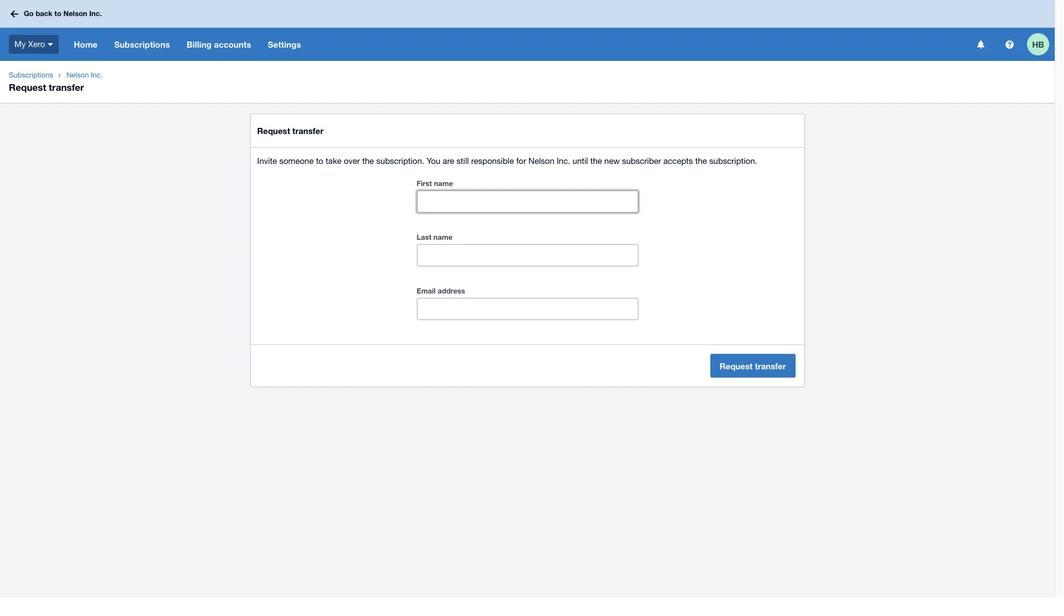 Task type: locate. For each thing, give the bounding box(es) containing it.
name right last
[[434, 233, 453, 242]]

first
[[417, 179, 432, 188]]

you
[[427, 156, 441, 166]]

transfer
[[49, 81, 84, 93], [293, 126, 324, 136], [755, 361, 787, 371]]

name for last name
[[434, 233, 453, 242]]

request transfer
[[9, 81, 84, 93], [257, 126, 324, 136], [720, 361, 787, 371]]

svg image left hb on the top of the page
[[1006, 40, 1014, 48]]

0 vertical spatial subscriptions link
[[106, 28, 178, 61]]

0 horizontal spatial to
[[55, 9, 61, 18]]

0 vertical spatial name
[[434, 179, 453, 188]]

the right over
[[363, 156, 374, 166]]

to right back
[[55, 9, 61, 18]]

2 horizontal spatial request
[[720, 361, 753, 371]]

subscriptions link
[[106, 28, 178, 61], [4, 70, 58, 81]]

svg image
[[1006, 40, 1014, 48], [48, 43, 53, 46]]

nelson right for
[[529, 156, 555, 166]]

0 horizontal spatial request transfer
[[9, 81, 84, 93]]

First name field
[[418, 191, 638, 212]]

0 vertical spatial transfer
[[49, 81, 84, 93]]

inc. up the home on the left top of page
[[89, 9, 102, 18]]

0 horizontal spatial subscriptions
[[9, 71, 53, 79]]

inc.
[[89, 9, 102, 18], [91, 71, 103, 79], [557, 156, 571, 166]]

1 subscription. from the left
[[377, 156, 425, 166]]

to left take
[[316, 156, 324, 166]]

settings button
[[260, 28, 310, 61]]

invite someone to take over the subscription. you are still responsible for nelson inc. until the new subscriber accepts the subscription.
[[257, 156, 758, 166]]

subscriptions for subscriptions link to the top
[[114, 39, 170, 49]]

to for back
[[55, 9, 61, 18]]

email address
[[417, 286, 466, 295]]

nelson right back
[[63, 9, 87, 18]]

0 horizontal spatial svg image
[[11, 10, 18, 17]]

nelson down home link
[[66, 71, 89, 79]]

to inside banner
[[55, 9, 61, 18]]

inc. left until
[[557, 156, 571, 166]]

1 vertical spatial subscriptions
[[9, 71, 53, 79]]

responsible
[[472, 156, 514, 166]]

0 vertical spatial subscriptions
[[114, 39, 170, 49]]

1 vertical spatial request
[[257, 126, 290, 136]]

1 horizontal spatial subscriptions link
[[106, 28, 178, 61]]

someone
[[280, 156, 314, 166]]

2 vertical spatial transfer
[[755, 361, 787, 371]]

nelson inc. link
[[62, 70, 107, 81]]

inc. down the home on the left top of page
[[91, 71, 103, 79]]

0 vertical spatial svg image
[[11, 10, 18, 17]]

2 subscription. from the left
[[710, 156, 758, 166]]

to
[[55, 9, 61, 18], [316, 156, 324, 166]]

1 vertical spatial name
[[434, 233, 453, 242]]

svg image
[[11, 10, 18, 17], [978, 40, 985, 48]]

0 vertical spatial to
[[55, 9, 61, 18]]

0 horizontal spatial subscription.
[[377, 156, 425, 166]]

1 vertical spatial to
[[316, 156, 324, 166]]

0 horizontal spatial transfer
[[49, 81, 84, 93]]

invite
[[257, 156, 277, 166]]

0 horizontal spatial the
[[363, 156, 374, 166]]

the left new
[[591, 156, 603, 166]]

take
[[326, 156, 342, 166]]

subscriptions
[[114, 39, 170, 49], [9, 71, 53, 79]]

navigation containing home
[[66, 28, 970, 61]]

are
[[443, 156, 455, 166]]

1 horizontal spatial to
[[316, 156, 324, 166]]

navigation
[[66, 28, 970, 61]]

the
[[363, 156, 374, 166], [591, 156, 603, 166], [696, 156, 708, 166]]

2 vertical spatial request
[[720, 361, 753, 371]]

name for first name
[[434, 179, 453, 188]]

accepts
[[664, 156, 694, 166]]

nelson
[[63, 9, 87, 18], [66, 71, 89, 79], [529, 156, 555, 166]]

0 horizontal spatial svg image
[[48, 43, 53, 46]]

settings
[[268, 39, 301, 49]]

1 horizontal spatial subscriptions
[[114, 39, 170, 49]]

2 vertical spatial request transfer
[[720, 361, 787, 371]]

1 horizontal spatial transfer
[[293, 126, 324, 136]]

hb
[[1033, 39, 1045, 49]]

svg image right the xero
[[48, 43, 53, 46]]

1 horizontal spatial the
[[591, 156, 603, 166]]

0 horizontal spatial subscriptions link
[[4, 70, 58, 81]]

1 horizontal spatial subscription.
[[710, 156, 758, 166]]

1 vertical spatial subscriptions link
[[4, 70, 58, 81]]

Email address field
[[418, 299, 638, 320]]

2 horizontal spatial transfer
[[755, 361, 787, 371]]

0 vertical spatial request
[[9, 81, 46, 93]]

home
[[74, 39, 98, 49]]

name right first
[[434, 179, 453, 188]]

to for someone
[[316, 156, 324, 166]]

for
[[517, 156, 527, 166]]

subscription. up first
[[377, 156, 425, 166]]

banner
[[0, 0, 1056, 61]]

subscriptions inside navigation
[[114, 39, 170, 49]]

request
[[9, 81, 46, 93], [257, 126, 290, 136], [720, 361, 753, 371]]

2 horizontal spatial request transfer
[[720, 361, 787, 371]]

name
[[434, 179, 453, 188], [434, 233, 453, 242]]

1 vertical spatial svg image
[[978, 40, 985, 48]]

the right the accepts
[[696, 156, 708, 166]]

billing accounts link
[[178, 28, 260, 61]]

request transfer inside button
[[720, 361, 787, 371]]

subscription. right the accepts
[[710, 156, 758, 166]]

2 horizontal spatial the
[[696, 156, 708, 166]]

hb button
[[1028, 28, 1056, 61]]

1 vertical spatial request transfer
[[257, 126, 324, 136]]

nelson inc.
[[66, 71, 103, 79]]

subscription.
[[377, 156, 425, 166], [710, 156, 758, 166]]



Task type: describe. For each thing, give the bounding box(es) containing it.
over
[[344, 156, 360, 166]]

still
[[457, 156, 469, 166]]

billing accounts
[[187, 39, 251, 49]]

home link
[[66, 28, 106, 61]]

1 horizontal spatial svg image
[[1006, 40, 1014, 48]]

0 vertical spatial nelson
[[63, 9, 87, 18]]

email
[[417, 286, 436, 295]]

go back to nelson inc. link
[[7, 4, 109, 24]]

address
[[438, 286, 466, 295]]

0 vertical spatial inc.
[[89, 9, 102, 18]]

first name
[[417, 179, 453, 188]]

0 horizontal spatial request
[[9, 81, 46, 93]]

1 the from the left
[[363, 156, 374, 166]]

new
[[605, 156, 620, 166]]

2 the from the left
[[591, 156, 603, 166]]

my xero button
[[0, 28, 66, 61]]

svg image inside my xero popup button
[[48, 43, 53, 46]]

1 horizontal spatial request
[[257, 126, 290, 136]]

0 vertical spatial request transfer
[[9, 81, 84, 93]]

last name
[[417, 233, 453, 242]]

3 the from the left
[[696, 156, 708, 166]]

billing
[[187, 39, 212, 49]]

subscriptions for leftmost subscriptions link
[[9, 71, 53, 79]]

Last name field
[[418, 245, 638, 266]]

1 vertical spatial nelson
[[66, 71, 89, 79]]

2 vertical spatial nelson
[[529, 156, 555, 166]]

svg image inside "go back to nelson inc." link
[[11, 10, 18, 17]]

my xero
[[14, 39, 45, 49]]

1 vertical spatial transfer
[[293, 126, 324, 136]]

request transfer button
[[711, 354, 796, 378]]

1 horizontal spatial request transfer
[[257, 126, 324, 136]]

go back to nelson inc.
[[24, 9, 102, 18]]

accounts
[[214, 39, 251, 49]]

back
[[36, 9, 53, 18]]

request inside button
[[720, 361, 753, 371]]

1 horizontal spatial svg image
[[978, 40, 985, 48]]

xero
[[28, 39, 45, 49]]

subscriber
[[623, 156, 662, 166]]

2 vertical spatial inc.
[[557, 156, 571, 166]]

banner containing hb
[[0, 0, 1056, 61]]

last
[[417, 233, 432, 242]]

transfer inside button
[[755, 361, 787, 371]]

my
[[14, 39, 26, 49]]

1 vertical spatial inc.
[[91, 71, 103, 79]]

until
[[573, 156, 589, 166]]

go
[[24, 9, 34, 18]]



